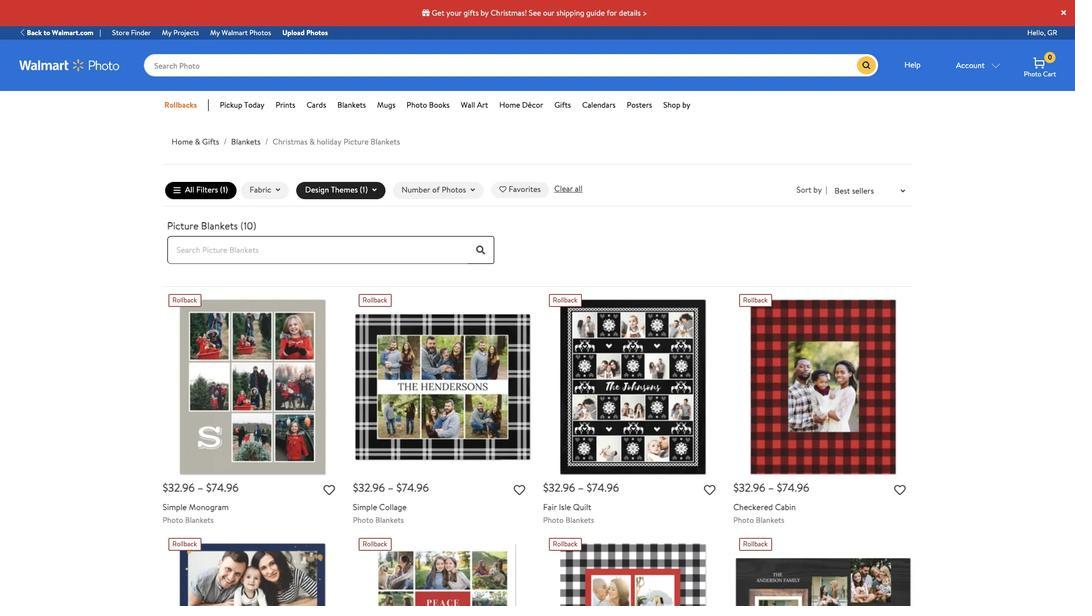 Task type: locate. For each thing, give the bounding box(es) containing it.
cards link
[[307, 99, 326, 111]]

1 horizontal spatial angle down image
[[471, 187, 475, 194]]

0 horizontal spatial gifts
[[202, 136, 219, 147]]

0 vertical spatial picture
[[344, 136, 369, 147]]

–
[[197, 480, 203, 495], [388, 480, 394, 495], [578, 480, 584, 495], [768, 480, 774, 495]]

0 vertical spatial gifts
[[554, 99, 571, 110]]

(1) for all filters (1)
[[220, 184, 228, 196]]

32 up fair
[[549, 480, 561, 495]]

74 up collage
[[402, 480, 414, 495]]

favorite this design image for simple collage
[[514, 485, 525, 497]]

picture blankets (10)
[[167, 219, 256, 233]]

2 74 from the left
[[402, 480, 414, 495]]

blankets link
[[337, 99, 366, 111], [231, 136, 261, 147]]

Search Photo text field
[[144, 54, 857, 76]]

1 horizontal spatial |
[[826, 184, 828, 195]]

2 $ from the left
[[206, 480, 212, 495]]

posters
[[627, 99, 652, 110]]

74
[[212, 480, 224, 495], [402, 480, 414, 495], [592, 480, 605, 495], [783, 480, 795, 495]]

3 96 from the left
[[373, 480, 385, 495]]

photos
[[249, 27, 271, 37], [306, 27, 328, 37], [442, 184, 466, 196]]

blankets
[[337, 99, 366, 110], [231, 136, 261, 147], [371, 136, 400, 147], [201, 219, 238, 233], [185, 514, 214, 525], [375, 514, 404, 525], [566, 514, 594, 525], [756, 514, 785, 525]]

2 (1) from the left
[[360, 184, 368, 196]]

& for gifts
[[195, 136, 200, 147]]

– up 'quilt'
[[578, 480, 584, 495]]

blankets down collage
[[375, 514, 404, 525]]

design themes (1)
[[305, 184, 368, 196]]

simple inside simple monogram photo blankets
[[163, 501, 187, 513]]

32 up simple monogram photo blankets
[[168, 480, 180, 495]]

photos for number of photos
[[442, 184, 466, 196]]

1 horizontal spatial blankets link
[[337, 99, 366, 111]]

$ up cabin
[[777, 480, 783, 495]]

rollbacks link
[[164, 99, 209, 111]]

pickup
[[220, 99, 242, 110]]

0 horizontal spatial (1)
[[220, 184, 228, 196]]

74 for checkered cabin
[[783, 480, 795, 495]]

gifts
[[464, 7, 479, 18]]

7 $ from the left
[[734, 480, 739, 495]]

2 horizontal spatial photos
[[442, 184, 466, 196]]

picture down all
[[167, 219, 199, 233]]

store finder
[[112, 27, 151, 37]]

blankets link down pickup today link
[[231, 136, 261, 147]]

blankets link left "mugs" link
[[337, 99, 366, 111]]

× link
[[1060, 3, 1068, 22]]

1 (1) from the left
[[220, 184, 228, 196]]

6 . from the left
[[605, 480, 607, 495]]

angle down image right sellers
[[901, 188, 905, 195]]

today
[[244, 99, 265, 110]]

photo inside the simple collage photo blankets
[[353, 514, 374, 525]]

$ right favorite this design icon
[[353, 480, 358, 495]]

quilt
[[573, 501, 592, 513]]

2 & from the left
[[310, 136, 315, 147]]

by inside sort-select element
[[814, 184, 822, 195]]

1 horizontal spatial home
[[499, 99, 520, 110]]

$ up collage
[[396, 480, 402, 495]]

angle down image
[[276, 187, 280, 194], [901, 188, 905, 195]]

photos right upload
[[306, 27, 328, 37]]

32 for simple monogram
[[168, 480, 180, 495]]

$ 32 . 96 – $ 74 . 96 for isle
[[543, 480, 619, 495]]

all
[[575, 183, 583, 194]]

angle down image right fabric
[[276, 187, 280, 194]]

1 favorite this design image from the left
[[514, 485, 525, 497]]

0 horizontal spatial angle down image
[[276, 187, 280, 194]]

1 vertical spatial picture
[[167, 219, 199, 233]]

account
[[956, 60, 985, 71]]

help
[[905, 59, 921, 70]]

2 favorite this design image from the left
[[704, 485, 716, 497]]

pickup today link
[[220, 99, 265, 111]]

1 angle down image from the left
[[372, 187, 377, 194]]

angle down image inside best sellers "button"
[[901, 188, 905, 195]]

themes
[[331, 184, 358, 196]]

all
[[185, 184, 194, 196]]

simple left collage
[[353, 501, 377, 513]]

| left best
[[826, 184, 828, 195]]

×
[[1060, 3, 1068, 22]]

walmart.com
[[52, 27, 93, 37]]

help link
[[893, 54, 933, 76]]

2 – from the left
[[388, 480, 394, 495]]

0 vertical spatial by
[[481, 7, 489, 18]]

– for cabin
[[768, 480, 774, 495]]

1 horizontal spatial photos
[[306, 27, 328, 37]]

1 horizontal spatial by
[[682, 99, 691, 110]]

angle down image for design themes (1)
[[372, 187, 377, 194]]

$ up monogram
[[206, 480, 212, 495]]

74 up monogram
[[212, 480, 224, 495]]

2 vertical spatial by
[[814, 184, 822, 195]]

5 $ from the left
[[543, 480, 549, 495]]

8 . from the left
[[795, 480, 797, 495]]

1 vertical spatial by
[[682, 99, 691, 110]]

blankets down "mugs" link
[[371, 136, 400, 147]]

my left walmart
[[210, 27, 220, 37]]

photo books
[[407, 99, 450, 110]]

account button
[[944, 54, 1013, 76]]

1 vertical spatial gifts
[[202, 136, 219, 147]]

2 . from the left
[[224, 480, 226, 495]]

angle down image inside fabric button
[[276, 187, 280, 194]]

wall art
[[461, 99, 488, 110]]

32 for fair isle quilt
[[549, 480, 561, 495]]

1 $ 32 . 96 – $ 74 . 96 from the left
[[163, 480, 239, 495]]

3 – from the left
[[578, 480, 584, 495]]

– up checkered
[[768, 480, 774, 495]]

.
[[180, 480, 182, 495], [224, 480, 226, 495], [370, 480, 373, 495], [414, 480, 417, 495], [561, 480, 563, 495], [605, 480, 607, 495], [751, 480, 753, 495], [795, 480, 797, 495]]

74 for simple monogram
[[212, 480, 224, 495]]

by right shop
[[682, 99, 691, 110]]

gifts right décor
[[554, 99, 571, 110]]

simple left monogram
[[163, 501, 187, 513]]

0 vertical spatial home
[[499, 99, 520, 110]]

0 horizontal spatial angle down image
[[372, 187, 377, 194]]

1 my from the left
[[162, 27, 172, 37]]

our
[[543, 7, 555, 18]]

& left the holiday
[[310, 136, 315, 147]]

2 angle down image from the left
[[471, 187, 475, 194]]

store finder link
[[107, 27, 156, 39]]

$ up fair
[[543, 480, 549, 495]]

3 favorite this design image from the left
[[894, 485, 906, 497]]

checkered cabin photo blankets
[[734, 501, 796, 525]]

by right gifts
[[481, 7, 489, 18]]

home down the rollbacks link
[[172, 136, 193, 147]]

favorites
[[509, 184, 541, 195]]

blankets left mugs
[[337, 99, 366, 110]]

| left store
[[100, 27, 101, 37]]

simple inside the simple collage photo blankets
[[353, 501, 377, 513]]

74 up cabin
[[783, 480, 795, 495]]

2 32 from the left
[[358, 480, 370, 495]]

number of photos
[[402, 184, 466, 196]]

my walmart photos
[[210, 27, 271, 37]]

$ 32 . 96 – $ 74 . 96 up 'quilt'
[[543, 480, 619, 495]]

$ 32 . 96 – $ 74 . 96 up cabin
[[734, 480, 810, 495]]

0 horizontal spatial picture
[[167, 219, 199, 233]]

4 $ 32 . 96 – $ 74 . 96 from the left
[[734, 480, 810, 495]]

7 . from the left
[[751, 480, 753, 495]]

0 vertical spatial blankets link
[[337, 99, 366, 111]]

isle
[[559, 501, 571, 513]]

| inside sort-select element
[[826, 184, 828, 195]]

hello, gr
[[1028, 27, 1057, 37]]

0 horizontal spatial &
[[195, 136, 200, 147]]

blankets down pickup today link
[[231, 136, 261, 147]]

(1) right themes
[[360, 184, 368, 196]]

photos right walmart
[[249, 27, 271, 37]]

3 74 from the left
[[592, 480, 605, 495]]

$
[[163, 480, 168, 495], [206, 480, 212, 495], [353, 480, 358, 495], [396, 480, 402, 495], [543, 480, 549, 495], [587, 480, 592, 495], [734, 480, 739, 495], [777, 480, 783, 495]]

4 32 from the left
[[739, 480, 751, 495]]

|
[[100, 27, 101, 37], [826, 184, 828, 195]]

1 horizontal spatial simple
[[353, 501, 377, 513]]

32
[[168, 480, 180, 495], [358, 480, 370, 495], [549, 480, 561, 495], [739, 480, 751, 495]]

angle down image
[[372, 187, 377, 194], [471, 187, 475, 194]]

my left projects
[[162, 27, 172, 37]]

prints link
[[276, 99, 295, 111]]

74 up fair isle quilt photo blankets
[[592, 480, 605, 495]]

$ up 'quilt'
[[587, 480, 592, 495]]

favorite this design image
[[323, 485, 335, 497]]

0 horizontal spatial home
[[172, 136, 193, 147]]

my
[[162, 27, 172, 37], [210, 27, 220, 37]]

1 & from the left
[[195, 136, 200, 147]]

1 – from the left
[[197, 480, 203, 495]]

1 horizontal spatial my
[[210, 27, 220, 37]]

mugs
[[377, 99, 396, 110]]

picture right the holiday
[[344, 136, 369, 147]]

best
[[835, 185, 850, 196]]

32 up the simple collage photo blankets
[[358, 480, 370, 495]]

$ 32 . 96 – $ 74 . 96
[[163, 480, 239, 495], [353, 480, 429, 495], [543, 480, 619, 495], [734, 480, 810, 495]]

1 horizontal spatial &
[[310, 136, 315, 147]]

32 for checkered cabin
[[739, 480, 751, 495]]

gifts down the rollbacks link
[[202, 136, 219, 147]]

by
[[481, 7, 489, 18], [682, 99, 691, 110], [814, 184, 822, 195]]

picture
[[344, 136, 369, 147], [167, 219, 199, 233]]

1 horizontal spatial favorite this design image
[[704, 485, 716, 497]]

2 simple from the left
[[353, 501, 377, 513]]

blankets down monogram
[[185, 514, 214, 525]]

angle down image left 'heart' image
[[471, 187, 475, 194]]

$ 32 . 96 – $ 74 . 96 up collage
[[353, 480, 429, 495]]

gifts
[[554, 99, 571, 110], [202, 136, 219, 147]]

1 simple from the left
[[163, 501, 187, 513]]

1 32 from the left
[[168, 480, 180, 495]]

0 horizontal spatial favorite this design image
[[514, 485, 525, 497]]

number
[[402, 184, 430, 196]]

1 vertical spatial home
[[172, 136, 193, 147]]

upload photos link
[[277, 27, 334, 39]]

photos right of in the left top of the page
[[442, 184, 466, 196]]

32 up checkered
[[739, 480, 751, 495]]

1 vertical spatial |
[[826, 184, 828, 195]]

angle down image right themes
[[372, 187, 377, 194]]

0 horizontal spatial my
[[162, 27, 172, 37]]

1 horizontal spatial (1)
[[360, 184, 368, 196]]

– up monogram
[[197, 480, 203, 495]]

blankets down cabin
[[756, 514, 785, 525]]

2 my from the left
[[210, 27, 220, 37]]

(1) right the filters
[[220, 184, 228, 196]]

0 horizontal spatial simple
[[163, 501, 187, 513]]

4 74 from the left
[[783, 480, 795, 495]]

$ up checkered
[[734, 480, 739, 495]]

simple collage photo blankets
[[353, 501, 407, 525]]

0 vertical spatial |
[[100, 27, 101, 37]]

2 $ 32 . 96 – $ 74 . 96 from the left
[[353, 480, 429, 495]]

to
[[44, 27, 50, 37]]

2 horizontal spatial favorite this design image
[[894, 485, 906, 497]]

filters
[[196, 184, 218, 196]]

1 horizontal spatial angle down image
[[901, 188, 905, 195]]

favorite this design image
[[514, 485, 525, 497], [704, 485, 716, 497], [894, 485, 906, 497]]

8 96 from the left
[[797, 480, 810, 495]]

3 32 from the left
[[549, 480, 561, 495]]

upload photos
[[282, 27, 328, 37]]

books
[[429, 99, 450, 110]]

my for my projects
[[162, 27, 172, 37]]

blankets down 'quilt'
[[566, 514, 594, 525]]

home & gifts
[[172, 136, 219, 147]]

$ 32 . 96 – $ 74 . 96 up monogram
[[163, 480, 239, 495]]

home décor link
[[499, 99, 543, 111]]

0 horizontal spatial |
[[100, 27, 101, 37]]

0 horizontal spatial photos
[[249, 27, 271, 37]]

$ up simple monogram photo blankets
[[163, 480, 168, 495]]

photo
[[1024, 69, 1042, 79], [407, 99, 427, 110], [163, 514, 183, 525], [353, 514, 374, 525], [543, 514, 564, 525], [734, 514, 754, 525]]

home
[[499, 99, 520, 110], [172, 136, 193, 147]]

favorite this design image for fair isle quilt
[[704, 485, 716, 497]]

32 for simple collage
[[358, 480, 370, 495]]

& down the rollbacks link
[[195, 136, 200, 147]]

by right sort
[[814, 184, 822, 195]]

blankets inside simple monogram photo blankets
[[185, 514, 214, 525]]

prints
[[276, 99, 295, 110]]

0 horizontal spatial by
[[481, 7, 489, 18]]

walmart
[[222, 27, 248, 37]]

4 – from the left
[[768, 480, 774, 495]]

0 horizontal spatial blankets link
[[231, 136, 261, 147]]

art
[[477, 99, 488, 110]]

2 96 from the left
[[226, 480, 239, 495]]

2 horizontal spatial by
[[814, 184, 822, 195]]

home left décor
[[499, 99, 520, 110]]

3 $ 32 . 96 – $ 74 . 96 from the left
[[543, 480, 619, 495]]

>
[[643, 7, 647, 18]]

1 74 from the left
[[212, 480, 224, 495]]

– up collage
[[388, 480, 394, 495]]



Task type: vqa. For each thing, say whether or not it's contained in the screenshot.
3rd $ from the left
yes



Task type: describe. For each thing, give the bounding box(es) containing it.
christmas
[[273, 136, 308, 147]]

wall art link
[[461, 99, 488, 111]]

3 rollback link from the left
[[543, 538, 722, 606]]

shop by link
[[664, 99, 691, 111]]

home for home & gifts
[[172, 136, 193, 147]]

all filters (1)
[[185, 184, 228, 196]]

my projects
[[162, 27, 199, 37]]

blankets left (10)
[[201, 219, 238, 233]]

calendars link
[[582, 99, 616, 111]]

magnifying glass image
[[862, 60, 872, 71]]

blankets inside checkered cabin photo blankets
[[756, 514, 785, 525]]

gr
[[1048, 27, 1057, 37]]

6 $ from the left
[[587, 480, 592, 495]]

home for home décor
[[499, 99, 520, 110]]

details
[[619, 7, 641, 18]]

collage
[[379, 501, 407, 513]]

4 rollback link from the left
[[734, 538, 913, 606]]

by for shop by
[[682, 99, 691, 110]]

3 . from the left
[[370, 480, 373, 495]]

2 rollback link from the left
[[353, 538, 532, 606]]

74 for fair isle quilt
[[592, 480, 605, 495]]

4 . from the left
[[414, 480, 417, 495]]

74 for simple collage
[[402, 480, 414, 495]]

calendars
[[582, 99, 616, 110]]

pickup today
[[220, 99, 265, 110]]

sort-select element
[[797, 184, 828, 196]]

monogram
[[189, 501, 229, 513]]

1 horizontal spatial picture
[[344, 136, 369, 147]]

1 . from the left
[[180, 480, 182, 495]]

sort by |
[[797, 184, 828, 195]]

4 $ from the left
[[396, 480, 402, 495]]

finder
[[131, 27, 151, 37]]

gifts link
[[554, 99, 571, 111]]

(10)
[[240, 219, 256, 233]]

– for collage
[[388, 480, 394, 495]]

get
[[432, 7, 445, 18]]

best sellers button
[[828, 180, 913, 201]]

fabric button
[[241, 182, 289, 199]]

photo inside fair isle quilt photo blankets
[[543, 514, 564, 525]]

sellers
[[852, 185, 874, 196]]

– for monogram
[[197, 480, 203, 495]]

$ 32 . 96 – $ 74 . 96 for collage
[[353, 480, 429, 495]]

back arrow image
[[19, 28, 27, 36]]

get your gifts by christmas! see our shipping guide for details >
[[430, 7, 647, 18]]

gift image
[[422, 9, 430, 17]]

1 vertical spatial blankets link
[[231, 136, 261, 147]]

décor
[[522, 99, 543, 110]]

guide
[[586, 7, 605, 18]]

6 96 from the left
[[607, 480, 619, 495]]

favorite this design image for checkered cabin
[[894, 485, 906, 497]]

clear all
[[554, 183, 583, 194]]

$ 32 . 96 – $ 74 . 96 for cabin
[[734, 480, 810, 495]]

my projects link
[[156, 27, 205, 39]]

rollbacks
[[164, 99, 197, 110]]

8 $ from the left
[[777, 480, 783, 495]]

$ 32 . 96 – $ 74 . 96 for monogram
[[163, 480, 239, 495]]

heart image
[[499, 186, 507, 193]]

projects
[[173, 27, 199, 37]]

my walmart photos link
[[205, 27, 277, 39]]

simple monogram photo blankets
[[163, 501, 229, 525]]

– for isle
[[578, 480, 584, 495]]

1 horizontal spatial gifts
[[554, 99, 571, 110]]

of
[[432, 184, 440, 196]]

christmas!
[[491, 7, 527, 18]]

back to walmart.com |
[[27, 27, 101, 37]]

your
[[446, 7, 462, 18]]

1 $ from the left
[[163, 480, 168, 495]]

back
[[27, 27, 42, 37]]

shipping
[[557, 7, 585, 18]]

by for sort by |
[[814, 184, 822, 195]]

design
[[305, 184, 329, 196]]

photo inside checkered cabin photo blankets
[[734, 514, 754, 525]]

best sellers
[[835, 185, 874, 196]]

& for holiday
[[310, 136, 315, 147]]

5 96 from the left
[[563, 480, 575, 495]]

mugs link
[[377, 99, 396, 111]]

angle down image for fabric
[[276, 187, 280, 194]]

fair isle quilt photo blankets
[[543, 501, 594, 525]]

holiday
[[317, 136, 342, 147]]

photo inside simple monogram photo blankets
[[163, 514, 183, 525]]

sort
[[797, 184, 812, 195]]

photos for my walmart photos
[[249, 27, 271, 37]]

simple for simple monogram
[[163, 501, 187, 513]]

for
[[607, 7, 617, 18]]

angle down image for number of photos
[[471, 187, 475, 194]]

7 96 from the left
[[753, 480, 766, 495]]

clear all link
[[554, 183, 583, 195]]

blankets inside fair isle quilt photo blankets
[[566, 514, 594, 525]]

5 . from the left
[[561, 480, 563, 495]]

christmas & holiday  picture blankets
[[273, 136, 400, 147]]

checkered
[[734, 501, 773, 513]]

shop by
[[664, 99, 691, 110]]

simple for simple collage
[[353, 501, 377, 513]]

4 96 from the left
[[417, 480, 429, 495]]

home & gifts link
[[172, 136, 219, 147]]

photo books link
[[407, 99, 450, 111]]

store
[[112, 27, 129, 37]]

(1) for design themes (1)
[[360, 184, 368, 196]]

1 96 from the left
[[182, 480, 195, 495]]

see
[[529, 7, 541, 18]]

3 $ from the left
[[353, 480, 358, 495]]

angle down image for best sellers
[[901, 188, 905, 195]]

posters link
[[627, 99, 652, 111]]

clear
[[554, 183, 573, 194]]

blankets inside the simple collage photo blankets
[[375, 514, 404, 525]]

hello,
[[1028, 27, 1046, 37]]

photo cart
[[1024, 69, 1056, 79]]

cart
[[1043, 69, 1056, 79]]

Search Picture Blankets search field
[[167, 236, 468, 264]]

my for my walmart photos
[[210, 27, 220, 37]]

0
[[1048, 53, 1052, 62]]

shop
[[664, 99, 681, 110]]

1 rollback link from the left
[[163, 538, 342, 606]]



